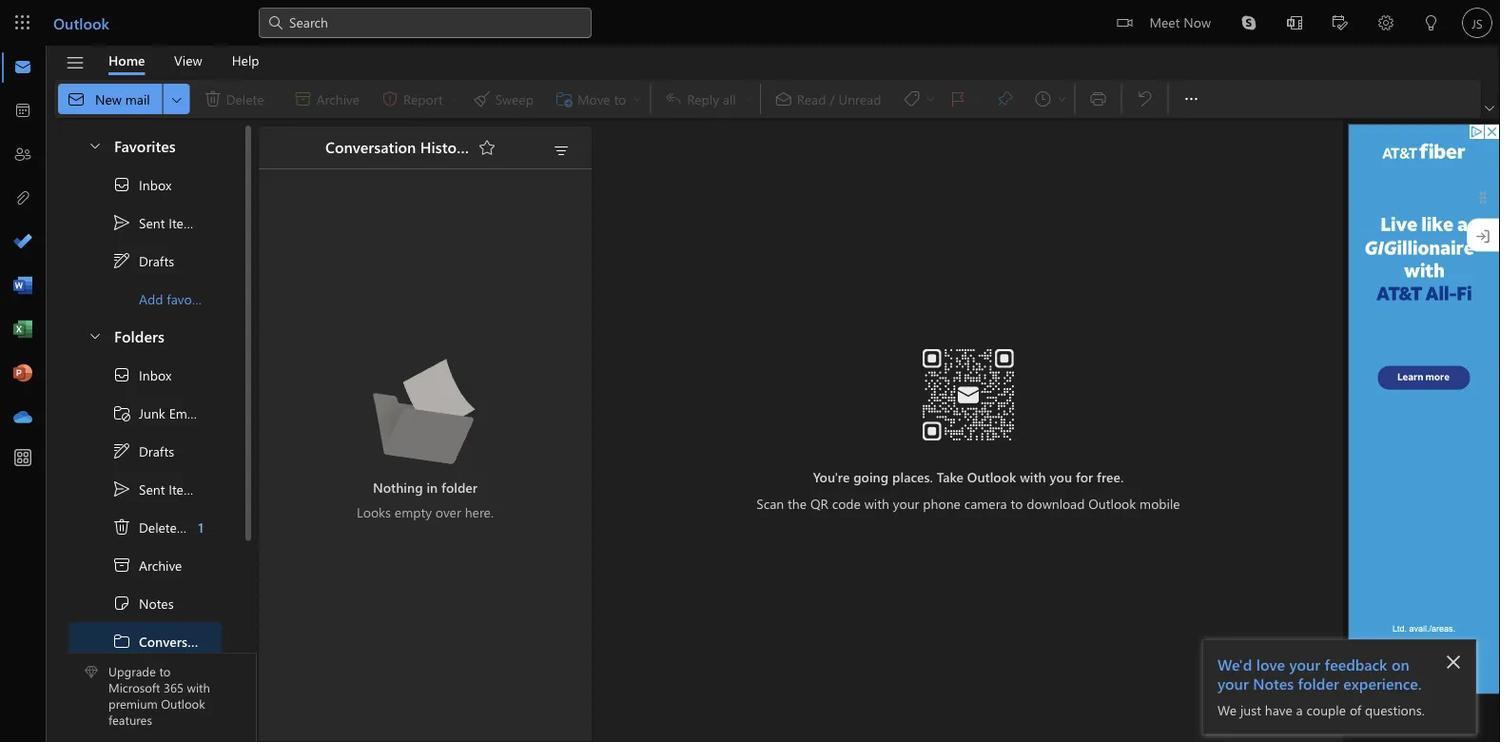 Task type: describe. For each thing, give the bounding box(es) containing it.

[[112, 594, 131, 613]]

to do image
[[13, 233, 32, 252]]

 tree item
[[69, 546, 222, 584]]


[[67, 89, 86, 108]]

archive
[[139, 557, 182, 574]]

tree inside application
[[69, 356, 222, 699]]

you
[[1050, 468, 1073, 485]]


[[1379, 15, 1394, 30]]

left-rail-appbar navigation
[[4, 46, 42, 440]]

for
[[1076, 468, 1094, 485]]

 button
[[1482, 99, 1499, 118]]

the
[[788, 495, 807, 512]]

mail image
[[13, 58, 32, 77]]

microsoft
[[108, 679, 160, 696]]

we'd love your feedback on your notes folder experience. we just have a couple of questions.
[[1218, 654, 1425, 719]]

upgrade
[[108, 663, 156, 680]]


[[1242, 15, 1257, 30]]

folders
[[114, 325, 164, 346]]

in
[[427, 478, 438, 496]]


[[1333, 15, 1349, 30]]

here.
[[465, 503, 494, 521]]

conversation history 
[[325, 136, 497, 157]]

notes inside we'd love your feedback on your notes folder experience. we just have a couple of questions.
[[1254, 673, 1295, 693]]

ad
[[1353, 699, 1365, 711]]

we
[[1218, 701, 1237, 719]]

1  tree item from the top
[[69, 204, 222, 242]]

 for 
[[112, 175, 131, 194]]

 button
[[546, 137, 577, 164]]

 button
[[472, 132, 503, 163]]

looks
[[357, 503, 391, 521]]

add favorite tree item
[[69, 280, 222, 318]]

features
[[108, 712, 152, 728]]

have
[[1266, 701, 1293, 719]]

outlook link
[[53, 0, 109, 46]]

going
[[854, 468, 889, 485]]

 tree item
[[69, 508, 222, 546]]

items inside  deleted items
[[188, 518, 220, 536]]


[[112, 518, 131, 537]]

 archive
[[112, 556, 182, 575]]

to inside you're going places. take outlook with you for free. scan the qr code with your phone camera to download outlook mobile
[[1011, 495, 1023, 512]]

1
[[198, 518, 204, 536]]

feedback
[[1325, 654, 1388, 674]]


[[552, 142, 571, 161]]

experience.
[[1344, 673, 1423, 693]]

places.
[[893, 468, 934, 485]]

Search for email, meetings, files and more. field
[[287, 12, 581, 32]]

 button
[[1364, 0, 1410, 48]]

deleted
[[139, 518, 185, 536]]

outlook inside outlook banner
[[53, 12, 109, 33]]

upgrade to microsoft 365 with premium outlook features
[[108, 663, 210, 728]]

we'd love your feedback on your notes folder experience. alert
[[1203, 640, 1477, 735]]

favorite
[[167, 290, 211, 308]]

 sent items for second  tree item from the top of the application containing outlook
[[112, 480, 201, 499]]

 button
[[1318, 0, 1364, 48]]

add favorite
[[139, 290, 211, 308]]

 for folders
[[88, 328, 103, 343]]

add
[[139, 290, 163, 308]]

favorites tree
[[69, 120, 222, 318]]

notes inside  notes
[[139, 595, 174, 612]]

conversation
[[325, 136, 416, 157]]

 button
[[56, 47, 94, 79]]

 button
[[163, 84, 190, 114]]

2 horizontal spatial with
[[1020, 468, 1047, 485]]

view
[[174, 51, 202, 69]]

folder inside nothing in folder looks empty over here.
[[442, 478, 478, 496]]

2  tree item from the top
[[69, 470, 222, 508]]

premium features image
[[85, 666, 98, 679]]

sent inside the favorites tree
[[139, 214, 165, 232]]

 button for folders
[[78, 318, 110, 353]]


[[65, 53, 85, 73]]

 inbox for 
[[112, 175, 172, 194]]


[[1425, 15, 1440, 30]]

 for favorites
[[88, 138, 103, 153]]

 tree item
[[69, 584, 222, 622]]

empty
[[395, 503, 432, 521]]

 junk email
[[112, 404, 201, 423]]

outlook down free.
[[1089, 495, 1137, 512]]

 button
[[1410, 0, 1455, 48]]

history
[[421, 136, 471, 157]]

 for 
[[112, 365, 131, 385]]

view button
[[160, 46, 217, 75]]

 button
[[1227, 0, 1272, 46]]

 tree item for 
[[69, 432, 222, 470]]

 new mail
[[67, 89, 150, 108]]


[[266, 13, 286, 32]]

365
[[164, 679, 184, 696]]

qr
[[811, 495, 829, 512]]

couple
[[1307, 701, 1347, 719]]


[[112, 632, 131, 651]]

2 sent from the top
[[139, 480, 165, 498]]



Task type: vqa. For each thing, say whether or not it's contained in the screenshot.


Task type: locate. For each thing, give the bounding box(es) containing it.
0 vertical spatial  tree item
[[69, 204, 222, 242]]

 inside folders tree item
[[88, 328, 103, 343]]

questions.
[[1366, 701, 1425, 719]]

 inbox
[[112, 175, 172, 194], [112, 365, 172, 385]]

code
[[832, 495, 861, 512]]

just
[[1241, 701, 1262, 719]]

items up the favorite at the left top
[[169, 214, 201, 232]]

tree containing 
[[69, 356, 222, 699]]

1 vertical spatial folder
[[1299, 673, 1340, 693]]

love
[[1257, 654, 1286, 674]]

meet now
[[1150, 13, 1212, 30]]

with left you
[[1020, 468, 1047, 485]]

0 vertical spatial with
[[1020, 468, 1047, 485]]

set your advertising preferences image
[[1373, 698, 1388, 713]]

new
[[95, 90, 122, 107]]

2 vertical spatial items
[[188, 518, 220, 536]]

of
[[1350, 701, 1362, 719]]

 tree item
[[69, 394, 222, 432]]

 sent items up the 'deleted'
[[112, 480, 201, 499]]

 button down  new mail
[[78, 128, 110, 163]]

 down favorites tree item
[[112, 175, 131, 194]]

 tree item for 
[[69, 242, 222, 280]]

1  inbox from the top
[[112, 175, 172, 194]]


[[1486, 104, 1495, 113]]

 sent items for first  tree item from the top of the application containing outlook
[[112, 213, 201, 232]]

we'd
[[1218, 654, 1253, 674]]

files image
[[13, 189, 32, 208]]

help
[[232, 51, 259, 69]]

mail
[[125, 90, 150, 107]]

1  from the top
[[112, 175, 131, 194]]

to inside upgrade to microsoft 365 with premium outlook features
[[159, 663, 171, 680]]

with inside upgrade to microsoft 365 with premium outlook features
[[187, 679, 210, 696]]

take
[[937, 468, 964, 485]]

 drafts for 
[[112, 442, 174, 461]]

 inside the favorites tree
[[112, 175, 131, 194]]

your inside you're going places. take outlook with you for free. scan the qr code with your phone camera to download outlook mobile
[[893, 495, 920, 512]]

drafts up 'add'
[[139, 252, 174, 270]]

 tree item
[[69, 166, 222, 204], [69, 356, 222, 394]]

0 horizontal spatial your
[[893, 495, 920, 512]]

 tree item up 'add'
[[69, 242, 222, 280]]

conversation history heading
[[301, 127, 503, 168]]

 tree item up add favorite tree item
[[69, 204, 222, 242]]

 button inside favorites tree item
[[78, 128, 110, 163]]

premium
[[108, 695, 158, 712]]

calendar image
[[13, 102, 32, 121]]

 search field
[[259, 0, 592, 43]]

0 horizontal spatial with
[[187, 679, 210, 696]]

0 vertical spatial folder
[[442, 478, 478, 496]]

phone
[[923, 495, 961, 512]]

 deleted items
[[112, 518, 220, 537]]

 drafts for 
[[112, 251, 174, 270]]

 sent items inside the favorites tree
[[112, 213, 201, 232]]

word image
[[13, 277, 32, 296]]

message list section
[[259, 122, 592, 741]]

folder up over
[[442, 478, 478, 496]]

with right 365 at the bottom
[[187, 679, 210, 696]]

2  from the top
[[112, 365, 131, 385]]

your
[[893, 495, 920, 512], [1290, 654, 1321, 674], [1218, 673, 1249, 693]]

 tree item down favorites at the top of the page
[[69, 166, 222, 204]]


[[112, 404, 131, 423]]

1 vertical spatial sent
[[139, 480, 165, 498]]

1 vertical spatial with
[[865, 495, 890, 512]]

1 vertical spatial  tree item
[[69, 470, 222, 508]]


[[1288, 15, 1303, 30]]

inbox for 
[[139, 176, 172, 193]]

1 vertical spatial  sent items
[[112, 480, 201, 499]]

0 vertical spatial  inbox
[[112, 175, 172, 194]]

 drafts
[[112, 251, 174, 270], [112, 442, 174, 461]]

1 vertical spatial  button
[[78, 318, 110, 353]]

 inside the favorites tree
[[112, 213, 131, 232]]

 inside dropdown button
[[169, 92, 184, 107]]

sent up  tree item
[[139, 480, 165, 498]]

0 vertical spatial sent
[[139, 214, 165, 232]]

a
[[1297, 701, 1304, 719]]

help button
[[218, 46, 274, 75]]

outlook
[[53, 12, 109, 33], [968, 468, 1017, 485], [1089, 495, 1137, 512], [161, 695, 205, 712]]

you're
[[813, 468, 850, 485]]

0 vertical spatial 
[[112, 213, 131, 232]]

folder up couple
[[1299, 673, 1340, 693]]

nothing in folder looks empty over here.
[[357, 478, 494, 521]]

1  button from the top
[[78, 128, 110, 163]]

 down 
[[112, 442, 131, 461]]

 tree item down junk at the bottom of the page
[[69, 432, 222, 470]]

more apps image
[[13, 449, 32, 468]]

 left folders
[[88, 328, 103, 343]]

1  from the top
[[112, 213, 131, 232]]

1 vertical spatial 
[[112, 365, 131, 385]]

 inside the favorites tree
[[112, 251, 131, 270]]

camera
[[965, 495, 1008, 512]]

items inside the favorites tree
[[169, 214, 201, 232]]

favorites tree item
[[69, 128, 222, 166]]

you're going places. take outlook with you for free. scan the qr code with your phone camera to download outlook mobile
[[757, 468, 1181, 512]]

2 vertical spatial with
[[187, 679, 210, 696]]

 up 
[[112, 365, 131, 385]]

1 vertical spatial  tree item
[[69, 432, 222, 470]]

1  drafts from the top
[[112, 251, 174, 270]]

inbox
[[139, 176, 172, 193], [139, 366, 172, 384]]

2  from the top
[[112, 480, 131, 499]]

 inbox down favorites tree item
[[112, 175, 172, 194]]


[[112, 213, 131, 232], [112, 480, 131, 499]]

inbox up  junk email
[[139, 366, 172, 384]]

0 vertical spatial  button
[[78, 128, 110, 163]]

0 vertical spatial 
[[112, 175, 131, 194]]

on
[[1392, 654, 1410, 674]]

1 horizontal spatial with
[[865, 495, 890, 512]]

meet
[[1150, 13, 1181, 30]]

 button
[[1173, 80, 1211, 118]]

items for second  tree item from the top of the application containing outlook
[[169, 480, 201, 498]]

 button inside folders tree item
[[78, 318, 110, 353]]

people image
[[13, 146, 32, 165]]

 drafts up add favorite tree item
[[112, 251, 174, 270]]

onedrive image
[[13, 408, 32, 427]]

2  tree item from the top
[[69, 432, 222, 470]]

drafts inside the favorites tree
[[139, 252, 174, 270]]

1 vertical spatial  drafts
[[112, 442, 174, 461]]

0 vertical spatial inbox
[[139, 176, 172, 193]]

1  tree item from the top
[[69, 166, 222, 204]]


[[478, 138, 497, 157]]

 inbox down folders tree item
[[112, 365, 172, 385]]

0 vertical spatial 
[[169, 92, 184, 107]]

 inside tree
[[112, 442, 131, 461]]


[[1183, 89, 1202, 108]]

1 horizontal spatial to
[[1011, 495, 1023, 512]]

1  from the top
[[112, 251, 131, 270]]

tree
[[69, 356, 222, 699]]

1 horizontal spatial your
[[1218, 673, 1249, 693]]

email
[[169, 404, 201, 422]]

favorites
[[114, 135, 176, 155]]

move & delete group
[[58, 80, 647, 118]]

outlook right premium
[[161, 695, 205, 712]]

outlook inside upgrade to microsoft 365 with premium outlook features
[[161, 695, 205, 712]]

 up 
[[112, 480, 131, 499]]

 tree item up junk at the bottom of the page
[[69, 356, 222, 394]]

1 vertical spatial  tree item
[[69, 356, 222, 394]]

your right love
[[1290, 654, 1321, 674]]

2  from the top
[[112, 442, 131, 461]]

1 vertical spatial 
[[112, 480, 131, 499]]

0 vertical spatial items
[[169, 214, 201, 232]]

0 vertical spatial  drafts
[[112, 251, 174, 270]]

1 vertical spatial items
[[169, 480, 201, 498]]

 up add favorite tree item
[[112, 251, 131, 270]]


[[112, 175, 131, 194], [112, 365, 131, 385]]

1  sent items from the top
[[112, 213, 201, 232]]

drafts for 
[[139, 252, 174, 270]]

2 horizontal spatial your
[[1290, 654, 1321, 674]]

2  button from the top
[[78, 318, 110, 353]]

to right camera
[[1011, 495, 1023, 512]]

1 vertical spatial drafts
[[139, 442, 174, 460]]

drafts
[[139, 252, 174, 270], [139, 442, 174, 460]]

1 horizontal spatial notes
[[1254, 673, 1295, 693]]

outlook banner
[[0, 0, 1501, 48]]

 tree item
[[69, 622, 222, 661]]

1 vertical spatial  inbox
[[112, 365, 172, 385]]

 inside favorites tree item
[[88, 138, 103, 153]]

folder inside we'd love your feedback on your notes folder experience. we just have a couple of questions.
[[1299, 673, 1340, 693]]


[[112, 556, 131, 575]]

inbox inside the favorites tree
[[139, 176, 172, 193]]

1 vertical spatial notes
[[1254, 673, 1295, 693]]

powerpoint image
[[13, 365, 32, 384]]

folders tree item
[[69, 318, 222, 356]]

1 drafts from the top
[[139, 252, 174, 270]]

 button left folders
[[78, 318, 110, 353]]

outlook up  button
[[53, 12, 109, 33]]

 button for favorites
[[78, 128, 110, 163]]

2  tree item from the top
[[69, 356, 222, 394]]

2 inbox from the top
[[139, 366, 172, 384]]

drafts down  junk email
[[139, 442, 174, 460]]

with down going
[[865, 495, 890, 512]]

 right mail
[[169, 92, 184, 107]]

home button
[[94, 46, 159, 75]]

 inbox for 
[[112, 365, 172, 385]]

1 vertical spatial 
[[88, 138, 103, 153]]

to right upgrade
[[159, 663, 171, 680]]

to
[[1011, 495, 1023, 512], [159, 663, 171, 680]]

 notes
[[112, 594, 174, 613]]

2  inbox from the top
[[112, 365, 172, 385]]

 tree item up the 'deleted'
[[69, 470, 222, 508]]

now
[[1184, 13, 1212, 30]]

with
[[1020, 468, 1047, 485], [865, 495, 890, 512], [187, 679, 210, 696]]

notes up have
[[1254, 673, 1295, 693]]

 sent items
[[112, 213, 201, 232], [112, 480, 201, 499]]

items right the 'deleted'
[[188, 518, 220, 536]]

your up we
[[1218, 673, 1249, 693]]

0 vertical spatial  tree item
[[69, 242, 222, 280]]

 tree item
[[69, 204, 222, 242], [69, 470, 222, 508]]

0 vertical spatial notes
[[139, 595, 174, 612]]

tab list
[[94, 46, 274, 75]]

nothing
[[373, 478, 423, 496]]

close image
[[1447, 655, 1462, 670]]

js image
[[1463, 8, 1493, 38]]

1  tree item from the top
[[69, 242, 222, 280]]

mobile
[[1140, 495, 1181, 512]]

0 horizontal spatial to
[[159, 663, 171, 680]]

items for first  tree item from the top of the application containing outlook
[[169, 214, 201, 232]]

your down places.
[[893, 495, 920, 512]]

1 sent from the top
[[139, 214, 165, 232]]

sent up 'add'
[[139, 214, 165, 232]]

1 vertical spatial to
[[159, 663, 171, 680]]

0 vertical spatial to
[[1011, 495, 1023, 512]]

 inbox inside the favorites tree
[[112, 175, 172, 194]]

 down favorites tree item
[[112, 213, 131, 232]]

2 vertical spatial 
[[88, 328, 103, 343]]

 button
[[1272, 0, 1318, 48]]

 drafts inside the favorites tree
[[112, 251, 174, 270]]

items up the '1'
[[169, 480, 201, 498]]

tab list containing home
[[94, 46, 274, 75]]

excel image
[[13, 321, 32, 340]]

 down  new mail
[[88, 138, 103, 153]]

 for 
[[112, 442, 131, 461]]

scan
[[757, 495, 784, 512]]

2 drafts from the top
[[139, 442, 174, 460]]

folder
[[442, 478, 478, 496], [1299, 673, 1340, 693]]


[[112, 251, 131, 270], [112, 442, 131, 461]]

drafts for 
[[139, 442, 174, 460]]

 drafts down  tree item
[[112, 442, 174, 461]]

2  sent items from the top
[[112, 480, 201, 499]]

application containing outlook
[[0, 0, 1501, 742]]

notes
[[139, 595, 174, 612], [1254, 673, 1295, 693]]

application
[[0, 0, 1501, 742]]

1 vertical spatial inbox
[[139, 366, 172, 384]]

over
[[436, 503, 461, 521]]

0 vertical spatial 
[[112, 251, 131, 270]]

free.
[[1097, 468, 1124, 485]]

 for 
[[112, 251, 131, 270]]


[[169, 92, 184, 107], [88, 138, 103, 153], [88, 328, 103, 343]]

notes right 
[[139, 595, 174, 612]]

junk
[[139, 404, 165, 422]]

 sent items up 'add'
[[112, 213, 201, 232]]

 tree item for 
[[69, 356, 222, 394]]

home
[[108, 51, 145, 69]]

sent
[[139, 214, 165, 232], [139, 480, 165, 498]]

0 vertical spatial  sent items
[[112, 213, 201, 232]]

tags group
[[765, 80, 1071, 118]]

inbox down favorites tree item
[[139, 176, 172, 193]]

 tree item
[[69, 242, 222, 280], [69, 432, 222, 470]]

0 vertical spatial  tree item
[[69, 166, 222, 204]]

0 vertical spatial drafts
[[139, 252, 174, 270]]

2  drafts from the top
[[112, 442, 174, 461]]

1 horizontal spatial folder
[[1299, 673, 1340, 693]]

outlook up camera
[[968, 468, 1017, 485]]

1 vertical spatial 
[[112, 442, 131, 461]]

 button
[[78, 128, 110, 163], [78, 318, 110, 353]]

1 inbox from the top
[[139, 176, 172, 193]]

0 horizontal spatial notes
[[139, 595, 174, 612]]

 tree item for 
[[69, 166, 222, 204]]

inbox for 
[[139, 366, 172, 384]]

0 horizontal spatial folder
[[442, 478, 478, 496]]



